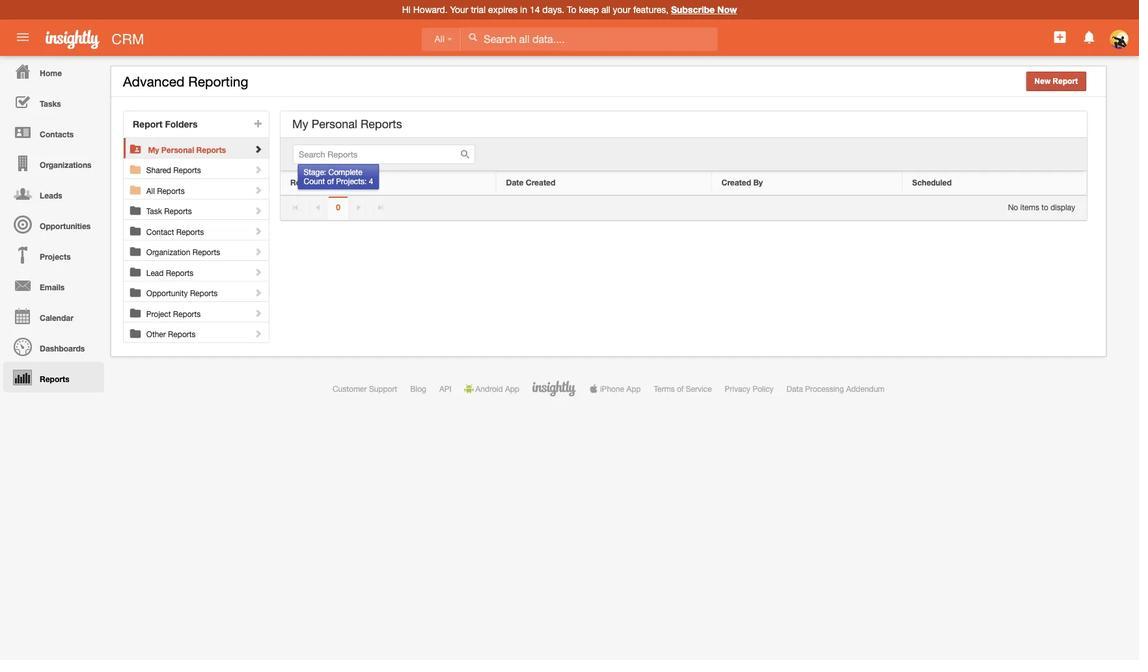 Task type: vqa. For each thing, say whether or not it's contained in the screenshot.
Iphone
yes



Task type: locate. For each thing, give the bounding box(es) containing it.
iphone app link
[[589, 384, 641, 393]]

my personal reports up 'shared reports'
[[148, 145, 226, 154]]

opportunities
[[40, 221, 91, 231]]

Search all data.... text field
[[461, 27, 718, 51]]

white image
[[469, 33, 478, 42]]

reports for shared reports
[[173, 166, 201, 175]]

new report
[[1035, 77, 1079, 86]]

personal
[[312, 117, 358, 131], [161, 145, 194, 154]]

chevron right image inside my personal reports link
[[254, 145, 263, 154]]

no items to display
[[1009, 202, 1076, 212]]

chevron right image up project reports link
[[254, 288, 263, 297]]

Search Reports text field
[[293, 145, 476, 164]]

projects
[[40, 252, 71, 261]]

chevron right image down project reports link
[[254, 329, 263, 338]]

all
[[435, 34, 445, 44], [146, 186, 155, 195]]

1 horizontal spatial my personal reports
[[292, 117, 402, 131]]

0 horizontal spatial all
[[146, 186, 155, 195]]

chevron right image for lead reports
[[254, 268, 263, 277]]

chevron right image for project reports
[[254, 309, 263, 318]]

created by
[[722, 178, 763, 187]]

4 chevron right image from the top
[[254, 268, 263, 277]]

created left by
[[722, 178, 752, 187]]

2 horizontal spatial report
[[1054, 77, 1079, 86]]

reports up opportunity reports
[[166, 268, 194, 277]]

days.
[[543, 4, 565, 15]]

created inside created by link
[[722, 178, 752, 187]]

chevron right image inside the all reports link
[[254, 186, 263, 195]]

1 horizontal spatial personal
[[312, 117, 358, 131]]

shared
[[146, 166, 171, 175]]

chevron right image up organization reports link
[[254, 227, 263, 236]]

android
[[476, 384, 503, 393]]

reports down opportunity reports
[[173, 309, 201, 319]]

advanced reporting
[[123, 74, 249, 90]]

report left folders
[[133, 119, 163, 130]]

chevron right image
[[254, 145, 263, 154], [254, 206, 263, 215], [254, 247, 263, 256], [254, 329, 263, 338]]

chevron right image inside the opportunity reports link
[[254, 288, 263, 297]]

my personal reports
[[292, 117, 402, 131], [148, 145, 226, 154]]

reports up shared reports link
[[196, 145, 226, 154]]

chevron right image up task reports link
[[254, 186, 263, 195]]

reports down project reports
[[168, 330, 196, 339]]

lead reports
[[146, 268, 194, 277]]

blog link
[[411, 384, 427, 393]]

contacts
[[40, 130, 74, 139]]

0 vertical spatial all
[[435, 34, 445, 44]]

1 horizontal spatial of
[[677, 384, 684, 393]]

1 horizontal spatial app
[[627, 384, 641, 393]]

reports up the all reports link
[[173, 166, 201, 175]]

0 vertical spatial of
[[327, 177, 334, 186]]

new
[[1035, 77, 1051, 86]]

report name link
[[291, 178, 486, 188]]

home
[[40, 68, 62, 78]]

of right count at the left of page
[[327, 177, 334, 186]]

my right plus image
[[292, 117, 309, 131]]

android app link
[[465, 384, 520, 393]]

1 chevron right image from the top
[[254, 145, 263, 154]]

2 chevron right image from the top
[[254, 186, 263, 195]]

1 vertical spatial all
[[146, 186, 155, 195]]

report folders
[[133, 119, 198, 130]]

chevron right image for task reports
[[254, 206, 263, 215]]

created
[[526, 178, 556, 187], [722, 178, 752, 187]]

app
[[505, 384, 520, 393], [627, 384, 641, 393]]

1 chevron right image from the top
[[254, 165, 263, 174]]

reports up the lead reports link
[[193, 248, 220, 257]]

app for android app
[[505, 384, 520, 393]]

chevron right image up contact reports link
[[254, 206, 263, 215]]

created right date
[[526, 178, 556, 187]]

all for all
[[435, 34, 445, 44]]

addendum
[[847, 384, 885, 393]]

subscribe
[[672, 4, 715, 15]]

chevron right image inside task reports link
[[254, 206, 263, 215]]

chevron right image inside other reports link
[[254, 329, 263, 338]]

chevron right image down plus image
[[254, 165, 263, 174]]

reports up organization reports
[[176, 227, 204, 236]]

report for report folders
[[133, 119, 163, 130]]

task reports link
[[146, 200, 264, 216]]

shared reports link
[[146, 159, 264, 175]]

chevron right image up the opportunity reports link
[[254, 268, 263, 277]]

reports up task reports
[[157, 186, 185, 195]]

3 chevron right image from the top
[[254, 227, 263, 236]]

app right android
[[505, 384, 520, 393]]

chevron right image inside organization reports link
[[254, 247, 263, 256]]

2 vertical spatial report
[[291, 178, 316, 187]]

0 vertical spatial report
[[1054, 77, 1079, 86]]

chevron right image down plus image
[[254, 145, 263, 154]]

0 horizontal spatial my personal reports
[[148, 145, 226, 154]]

1 vertical spatial personal
[[161, 145, 194, 154]]

leads link
[[3, 178, 104, 209]]

1 horizontal spatial created
[[722, 178, 752, 187]]

row containing report name
[[281, 171, 1088, 195]]

chevron right image for my personal reports
[[254, 145, 263, 154]]

4 chevron right image from the top
[[254, 329, 263, 338]]

personal up 'shared reports'
[[161, 145, 194, 154]]

all link
[[422, 28, 461, 51]]

items
[[1021, 202, 1040, 212]]

of
[[327, 177, 334, 186], [677, 384, 684, 393]]

1 vertical spatial report
[[133, 119, 163, 130]]

reports for organization reports
[[193, 248, 220, 257]]

report right new
[[1054, 77, 1079, 86]]

personal up complete
[[312, 117, 358, 131]]

opportunity reports link
[[146, 282, 264, 298]]

reports up contact reports
[[164, 207, 192, 216]]

to
[[567, 4, 577, 15]]

stage: complete count of projects: 4
[[304, 167, 374, 186]]

other reports link
[[146, 323, 264, 339]]

0 horizontal spatial of
[[327, 177, 334, 186]]

all up task
[[146, 186, 155, 195]]

my up shared
[[148, 145, 159, 154]]

2 created from the left
[[722, 178, 752, 187]]

3 chevron right image from the top
[[254, 247, 263, 256]]

api
[[440, 384, 452, 393]]

1 created from the left
[[526, 178, 556, 187]]

navigation
[[0, 56, 104, 393]]

chevron right image up other reports link
[[254, 309, 263, 318]]

0 horizontal spatial personal
[[161, 145, 194, 154]]

2 app from the left
[[627, 384, 641, 393]]

0 vertical spatial my personal reports
[[292, 117, 402, 131]]

dashboards
[[40, 344, 85, 353]]

app for iphone app
[[627, 384, 641, 393]]

chevron right image for other reports
[[254, 329, 263, 338]]

my inside my personal reports link
[[148, 145, 159, 154]]

app right iphone at the bottom of the page
[[627, 384, 641, 393]]

privacy policy link
[[725, 384, 774, 393]]

tasks
[[40, 99, 61, 108]]

lead
[[146, 268, 164, 277]]

1 horizontal spatial all
[[435, 34, 445, 44]]

by
[[754, 178, 763, 187]]

chevron right image up the lead reports link
[[254, 247, 263, 256]]

reports
[[361, 117, 402, 131], [196, 145, 226, 154], [173, 166, 201, 175], [157, 186, 185, 195], [164, 207, 192, 216], [176, 227, 204, 236], [193, 248, 220, 257], [166, 268, 194, 277], [190, 289, 218, 298], [173, 309, 201, 319], [168, 330, 196, 339], [40, 375, 69, 384]]

task
[[146, 207, 162, 216]]

chevron right image inside contact reports link
[[254, 227, 263, 236]]

opportunity reports
[[146, 289, 218, 298]]

1 vertical spatial my personal reports
[[148, 145, 226, 154]]

date created
[[506, 178, 556, 187]]

0 horizontal spatial my
[[148, 145, 159, 154]]

0 horizontal spatial report
[[133, 119, 163, 130]]

contact
[[146, 227, 174, 236]]

6 chevron right image from the top
[[254, 309, 263, 318]]

report down stage:
[[291, 178, 316, 187]]

reports up project reports link
[[190, 289, 218, 298]]

organizations link
[[3, 148, 104, 178]]

report inside "link"
[[291, 178, 316, 187]]

1 horizontal spatial my
[[292, 117, 309, 131]]

navigation containing home
[[0, 56, 104, 393]]

chevron right image inside the lead reports link
[[254, 268, 263, 277]]

chevron right image inside shared reports link
[[254, 165, 263, 174]]

2 chevron right image from the top
[[254, 206, 263, 215]]

home link
[[3, 56, 104, 87]]

5 chevron right image from the top
[[254, 288, 263, 297]]

my personal reports up search reports text field
[[292, 117, 402, 131]]

trial
[[471, 4, 486, 15]]

project
[[146, 309, 171, 319]]

howard.
[[413, 4, 448, 15]]

data processing addendum link
[[787, 384, 885, 393]]

of right terms
[[677, 384, 684, 393]]

0 horizontal spatial created
[[526, 178, 556, 187]]

grid
[[281, 171, 1088, 195]]

1 horizontal spatial report
[[291, 178, 316, 187]]

chevron right image
[[254, 165, 263, 174], [254, 186, 263, 195], [254, 227, 263, 236], [254, 268, 263, 277], [254, 288, 263, 297], [254, 309, 263, 318]]

0 horizontal spatial app
[[505, 384, 520, 393]]

reports for project reports
[[173, 309, 201, 319]]

reports down dashboards
[[40, 375, 69, 384]]

terms
[[654, 384, 675, 393]]

all reports link
[[146, 179, 264, 195]]

date created link
[[506, 178, 702, 188]]

grid containing report name
[[281, 171, 1088, 195]]

row
[[281, 171, 1088, 195]]

all down howard. on the top of the page
[[435, 34, 445, 44]]

iphone
[[601, 384, 625, 393]]

reports for opportunity reports
[[190, 289, 218, 298]]

1 app from the left
[[505, 384, 520, 393]]

chevron right image inside project reports link
[[254, 309, 263, 318]]

1 vertical spatial my
[[148, 145, 159, 154]]



Task type: describe. For each thing, give the bounding box(es) containing it.
hi howard. your trial expires in 14 days. to keep all your features, subscribe now
[[402, 4, 738, 15]]

calendar link
[[3, 301, 104, 332]]

project reports
[[146, 309, 201, 319]]

emails link
[[3, 270, 104, 301]]

project reports link
[[146, 302, 264, 319]]

all
[[602, 4, 611, 15]]

all reports
[[146, 186, 185, 195]]

dashboards link
[[3, 332, 104, 362]]

projects:
[[336, 177, 367, 186]]

name
[[318, 178, 340, 187]]

terms of service
[[654, 384, 712, 393]]

scheduled
[[913, 178, 952, 187]]

calendar
[[40, 313, 73, 322]]

lead reports link
[[146, 261, 264, 277]]

0 button
[[329, 197, 348, 221]]

iphone app
[[601, 384, 641, 393]]

policy
[[753, 384, 774, 393]]

chevron right image for opportunity reports
[[254, 288, 263, 297]]

leads
[[40, 191, 62, 200]]

no
[[1009, 202, 1019, 212]]

created inside date created link
[[526, 178, 556, 187]]

hi
[[402, 4, 411, 15]]

report name
[[291, 178, 340, 187]]

emails
[[40, 283, 65, 292]]

reports inside navigation
[[40, 375, 69, 384]]

reports up search reports text field
[[361, 117, 402, 131]]

14
[[530, 4, 540, 15]]

opportunity
[[146, 289, 188, 298]]

date
[[506, 178, 524, 187]]

chevron right image for all reports
[[254, 186, 263, 195]]

my personal reports link
[[148, 138, 264, 154]]

task reports
[[146, 207, 192, 216]]

report inside "link"
[[1054, 77, 1079, 86]]

contact reports
[[146, 227, 204, 236]]

service
[[686, 384, 712, 393]]

tasks link
[[3, 87, 104, 117]]

other reports
[[146, 330, 196, 339]]

complete
[[329, 167, 363, 177]]

your
[[613, 4, 631, 15]]

1 vertical spatial of
[[677, 384, 684, 393]]

reports for all reports
[[157, 186, 185, 195]]

0 vertical spatial personal
[[312, 117, 358, 131]]

expires
[[489, 4, 518, 15]]

your
[[450, 4, 469, 15]]

reports for lead reports
[[166, 268, 194, 277]]

privacy policy
[[725, 384, 774, 393]]

0
[[336, 203, 341, 212]]

new report link
[[1027, 72, 1087, 91]]

support
[[369, 384, 398, 393]]

report for report name
[[291, 178, 316, 187]]

to
[[1042, 202, 1049, 212]]

reports for contact reports
[[176, 227, 204, 236]]

created by link
[[722, 178, 893, 188]]

data
[[787, 384, 804, 393]]

4
[[369, 177, 374, 186]]

notifications image
[[1082, 29, 1098, 45]]

crm
[[112, 31, 144, 47]]

api link
[[440, 384, 452, 393]]

customer support
[[333, 384, 398, 393]]

subscribe now link
[[672, 4, 738, 15]]

customer
[[333, 384, 367, 393]]

blog
[[411, 384, 427, 393]]

data processing addendum
[[787, 384, 885, 393]]

all for all reports
[[146, 186, 155, 195]]

contacts link
[[3, 117, 104, 148]]

folders
[[165, 119, 198, 130]]

0 vertical spatial my
[[292, 117, 309, 131]]

projects link
[[3, 240, 104, 270]]

privacy
[[725, 384, 751, 393]]

organization reports link
[[146, 241, 264, 257]]

processing
[[806, 384, 845, 393]]

keep
[[579, 4, 599, 15]]

contact reports link
[[146, 220, 264, 236]]

organizations
[[40, 160, 92, 169]]

plus image
[[254, 119, 263, 128]]

features,
[[634, 4, 669, 15]]

advanced
[[123, 74, 185, 90]]

shared reports
[[146, 166, 201, 175]]

reports link
[[3, 362, 104, 393]]

organization reports
[[146, 248, 220, 257]]

chevron right image for organization reports
[[254, 247, 263, 256]]

opportunities link
[[3, 209, 104, 240]]

display
[[1051, 202, 1076, 212]]

of inside stage: complete count of projects: 4
[[327, 177, 334, 186]]

count
[[304, 177, 325, 186]]

organization
[[146, 248, 190, 257]]

chevron right image for contact reports
[[254, 227, 263, 236]]

reports for task reports
[[164, 207, 192, 216]]

in
[[521, 4, 528, 15]]

other
[[146, 330, 166, 339]]

chevron right image for shared reports
[[254, 165, 263, 174]]

reports for other reports
[[168, 330, 196, 339]]



